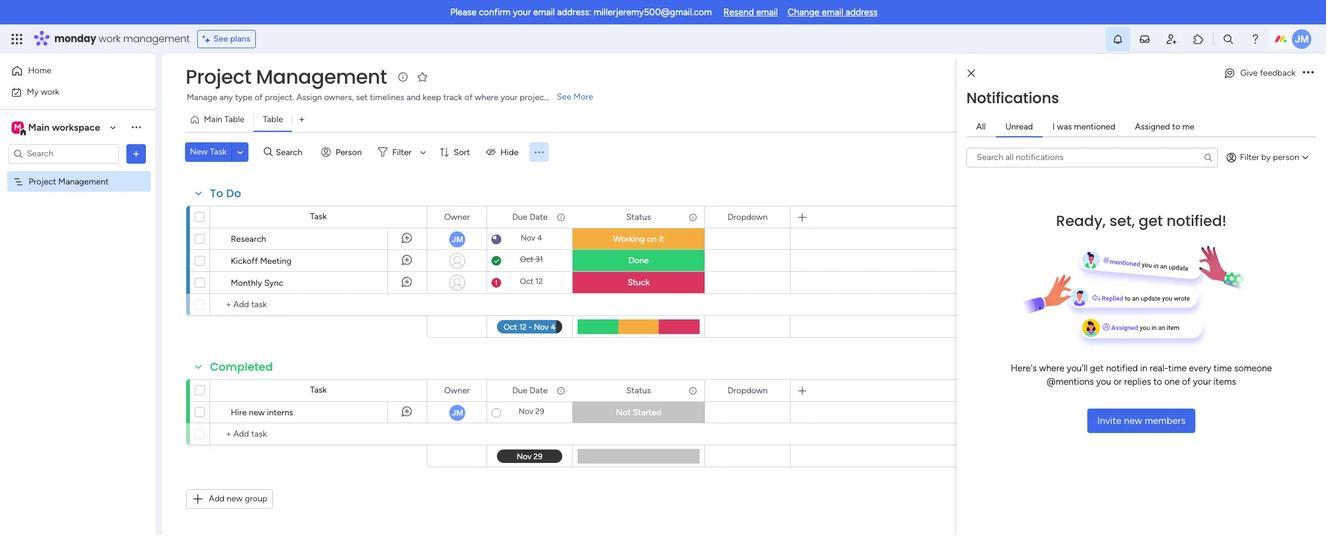 Task type: vqa. For each thing, say whether or not it's contained in the screenshot.
arrow down icon
yes



Task type: describe. For each thing, give the bounding box(es) containing it.
Completed field
[[207, 359, 276, 375]]

workspace
[[52, 121, 100, 133]]

nov 4
[[521, 233, 543, 243]]

owners,
[[324, 92, 354, 103]]

dialog containing notifications
[[957, 54, 1327, 535]]

dropdown for to do
[[728, 212, 768, 222]]

inbox image
[[1139, 33, 1151, 45]]

home button
[[7, 61, 131, 81]]

set,
[[1110, 210, 1135, 231]]

group
[[245, 494, 268, 504]]

show board description image
[[396, 71, 410, 83]]

to
[[210, 186, 223, 201]]

invite new members button
[[1088, 408, 1196, 433]]

owner for to do
[[444, 212, 470, 222]]

table button
[[254, 110, 292, 130]]

1 horizontal spatial get
[[1139, 210, 1163, 231]]

replies
[[1125, 376, 1152, 387]]

menu image
[[534, 146, 546, 158]]

due date for to do
[[512, 212, 548, 222]]

started
[[633, 407, 662, 418]]

not
[[616, 407, 631, 418]]

angle down image
[[237, 148, 243, 157]]

dropdown field for completed
[[725, 384, 771, 397]]

new for interns
[[249, 407, 265, 418]]

date for completed
[[530, 385, 548, 396]]

m
[[14, 122, 21, 132]]

Project Management field
[[183, 63, 390, 90]]

add new group button
[[186, 489, 273, 509]]

task for completed
[[310, 385, 327, 395]]

owner field for completed
[[441, 384, 473, 397]]

work for monday
[[99, 32, 121, 46]]

workspace image
[[12, 121, 24, 134]]

options image
[[130, 148, 142, 160]]

date for to do
[[530, 212, 548, 222]]

filter by person button
[[1221, 148, 1317, 167]]

give feedback
[[1241, 68, 1296, 78]]

12
[[536, 277, 543, 286]]

v2 search image
[[264, 145, 273, 159]]

@mentions
[[1047, 376, 1094, 387]]

1 + add task text field from the top
[[216, 297, 421, 312]]

help image
[[1250, 33, 1262, 45]]

unread
[[1006, 121, 1034, 132]]

on
[[647, 234, 657, 244]]

due date field for completed
[[509, 384, 551, 397]]

see for see plans
[[214, 34, 228, 44]]

hire
[[231, 407, 247, 418]]

0 vertical spatial where
[[475, 92, 499, 103]]

manage
[[187, 92, 217, 103]]

change email address
[[788, 7, 878, 18]]

options image
[[1304, 69, 1315, 78]]

items
[[1214, 376, 1237, 387]]

new
[[190, 147, 208, 157]]

workspace options image
[[130, 121, 142, 133]]

main table
[[204, 114, 245, 125]]

you
[[1097, 376, 1112, 387]]

0 vertical spatial your
[[513, 7, 531, 18]]

1 horizontal spatial to
[[1173, 121, 1181, 132]]

select product image
[[11, 33, 23, 45]]

project.
[[265, 92, 294, 103]]

filter for filter
[[392, 147, 412, 157]]

invite members image
[[1166, 33, 1178, 45]]

person button
[[316, 142, 369, 162]]

1 horizontal spatial of
[[465, 92, 473, 103]]

notified!
[[1167, 210, 1227, 231]]

assigned to me
[[1136, 121, 1195, 132]]

i
[[1053, 121, 1055, 132]]

my work button
[[7, 82, 131, 102]]

hide button
[[481, 142, 526, 162]]

1
[[1269, 71, 1272, 82]]

interns
[[267, 407, 293, 418]]

mentioned
[[1075, 121, 1116, 132]]

1 time from the left
[[1169, 363, 1187, 374]]

invite new members
[[1098, 414, 1186, 426]]

31
[[536, 255, 543, 264]]

project inside list box
[[29, 176, 56, 187]]

was
[[1058, 121, 1073, 132]]

one
[[1165, 376, 1180, 387]]

main for main workspace
[[28, 121, 50, 133]]

add
[[209, 494, 225, 504]]

arrow down image
[[416, 145, 431, 159]]

my
[[27, 86, 39, 97]]

management
[[123, 32, 190, 46]]

new task button
[[185, 142, 232, 162]]

in
[[1141, 363, 1148, 374]]

integrate
[[1096, 115, 1132, 125]]

due date for completed
[[512, 385, 548, 396]]

due date field for to do
[[509, 210, 551, 224]]

invite for invite / 1
[[1240, 71, 1261, 82]]

Search in workspace field
[[26, 147, 102, 161]]

search image
[[1204, 152, 1214, 162]]

nov for working
[[521, 233, 536, 243]]

confirm
[[479, 7, 511, 18]]

column information image for completed
[[688, 386, 698, 396]]

hire new interns
[[231, 407, 293, 418]]

add new group
[[209, 494, 268, 504]]

0 vertical spatial management
[[256, 63, 387, 90]]

workspace selection element
[[12, 120, 102, 136]]

status for completed
[[627, 385, 651, 396]]

1 email from the left
[[534, 7, 555, 18]]

oct 31
[[520, 255, 543, 264]]

i was mentioned
[[1053, 121, 1116, 132]]

home
[[28, 65, 51, 76]]

real-
[[1150, 363, 1169, 374]]

assign
[[297, 92, 322, 103]]

task for to do
[[310, 211, 327, 222]]

ready, set, get notified!
[[1057, 210, 1227, 231]]

management inside list box
[[58, 176, 109, 187]]

main table button
[[185, 110, 254, 130]]

main for main table
[[204, 114, 222, 125]]

main workspace
[[28, 121, 100, 133]]

someone
[[1235, 363, 1273, 374]]

please
[[451, 7, 477, 18]]

invite for invite new members
[[1098, 414, 1122, 426]]

to do
[[210, 186, 241, 201]]

research
[[231, 234, 266, 244]]

feedback
[[1261, 68, 1296, 78]]

resend email
[[724, 7, 778, 18]]

me
[[1183, 121, 1195, 132]]

29
[[536, 407, 545, 416]]

add to favorites image
[[417, 71, 429, 83]]

0 vertical spatial project
[[186, 63, 251, 90]]

please confirm your email address: millerjeremy500@gmail.com
[[451, 7, 712, 18]]

give
[[1241, 68, 1259, 78]]

oct for done
[[520, 255, 534, 264]]

due for completed
[[512, 385, 528, 396]]



Task type: locate. For each thing, give the bounding box(es) containing it.
see plans button
[[197, 30, 256, 48]]

monthly sync
[[231, 278, 284, 288]]

timelines
[[370, 92, 405, 103]]

to inside here's where you'll get notified in real-time every time someone @mentions you or replies to one of your items
[[1154, 376, 1163, 387]]

monthly
[[231, 278, 262, 288]]

due date up nov 4 at top
[[512, 212, 548, 222]]

invite inside button
[[1098, 414, 1122, 426]]

1 horizontal spatial table
[[263, 114, 283, 125]]

0 vertical spatial task
[[210, 147, 227, 157]]

millerjeremy500@gmail.com
[[594, 7, 712, 18]]

see more
[[557, 92, 594, 102]]

1 owner from the top
[[444, 212, 470, 222]]

your down every
[[1194, 376, 1212, 387]]

any
[[219, 92, 233, 103]]

address:
[[557, 7, 592, 18]]

main
[[204, 114, 222, 125], [28, 121, 50, 133]]

project down the search in workspace field
[[29, 176, 56, 187]]

due up nov 29
[[512, 385, 528, 396]]

due date field up nov 29
[[509, 384, 551, 397]]

new for members
[[1125, 414, 1143, 426]]

1 horizontal spatial management
[[256, 63, 387, 90]]

status up working on it
[[627, 212, 651, 222]]

0 vertical spatial invite
[[1240, 71, 1261, 82]]

owner field for to do
[[441, 210, 473, 224]]

1 vertical spatial see
[[557, 92, 572, 102]]

1 vertical spatial due date
[[512, 385, 548, 396]]

Owner field
[[441, 210, 473, 224], [441, 384, 473, 397]]

your left project
[[501, 92, 518, 103]]

1 vertical spatial nov
[[519, 407, 534, 416]]

management down the search in workspace field
[[58, 176, 109, 187]]

to left me
[[1173, 121, 1181, 132]]

1 oct from the top
[[520, 255, 534, 264]]

where right track
[[475, 92, 499, 103]]

project up any
[[186, 63, 251, 90]]

date up 4 on the top
[[530, 212, 548, 222]]

1 dropdown field from the top
[[725, 210, 771, 224]]

2 status from the top
[[627, 385, 651, 396]]

email for change email address
[[822, 7, 844, 18]]

plans
[[230, 34, 251, 44]]

Status field
[[624, 210, 654, 224], [624, 384, 654, 397]]

project management up project.
[[186, 63, 387, 90]]

resend
[[724, 7, 754, 18]]

filter left by
[[1241, 152, 1260, 162]]

0 horizontal spatial filter
[[392, 147, 412, 157]]

1 vertical spatial status field
[[624, 384, 654, 397]]

status up not started
[[627, 385, 651, 396]]

new right add
[[227, 494, 243, 504]]

table down any
[[224, 114, 245, 125]]

1 vertical spatial date
[[530, 385, 548, 396]]

2 horizontal spatial of
[[1183, 376, 1191, 387]]

+ add task text field down sync
[[216, 297, 421, 312]]

stuck
[[628, 277, 650, 288]]

management up assign
[[256, 63, 387, 90]]

email right resend
[[757, 7, 778, 18]]

2 + add task text field from the top
[[216, 427, 421, 442]]

1 vertical spatial project management
[[29, 176, 109, 187]]

0 vertical spatial date
[[530, 212, 548, 222]]

1 vertical spatial work
[[41, 86, 59, 97]]

invite
[[1240, 71, 1261, 82], [1098, 414, 1122, 426]]

filter for filter by person
[[1241, 152, 1260, 162]]

oct left '31'
[[520, 255, 534, 264]]

status for to do
[[627, 212, 651, 222]]

0 horizontal spatial management
[[58, 176, 109, 187]]

oct 12
[[520, 277, 543, 286]]

project
[[520, 92, 548, 103]]

1 horizontal spatial work
[[99, 32, 121, 46]]

1 horizontal spatial time
[[1214, 363, 1233, 374]]

0 vertical spatial get
[[1139, 210, 1163, 231]]

oct left the 12
[[520, 277, 534, 286]]

all
[[977, 121, 986, 132]]

owner for completed
[[444, 385, 470, 396]]

1 due date field from the top
[[509, 210, 551, 224]]

0 horizontal spatial of
[[255, 92, 263, 103]]

2 time from the left
[[1214, 363, 1233, 374]]

1 vertical spatial get
[[1091, 363, 1104, 374]]

column information image
[[688, 212, 698, 222], [557, 386, 566, 396], [688, 386, 698, 396]]

1 vertical spatial dropdown
[[728, 385, 768, 396]]

0 horizontal spatial invite
[[1098, 414, 1122, 426]]

see left plans
[[214, 34, 228, 44]]

2 email from the left
[[757, 7, 778, 18]]

do
[[226, 186, 241, 201]]

see inside button
[[214, 34, 228, 44]]

notified
[[1107, 363, 1139, 374]]

0 vertical spatial due
[[512, 212, 528, 222]]

0 vertical spatial work
[[99, 32, 121, 46]]

1 due from the top
[[512, 212, 528, 222]]

notifications
[[967, 88, 1060, 108]]

stands.
[[550, 92, 577, 103]]

time up items
[[1214, 363, 1233, 374]]

project management list box
[[0, 169, 156, 357]]

you'll
[[1067, 363, 1088, 374]]

dialog
[[957, 54, 1327, 535]]

0 vertical spatial + add task text field
[[216, 297, 421, 312]]

jeremy miller image
[[1293, 29, 1312, 49]]

change
[[788, 7, 820, 18]]

1 horizontal spatial email
[[757, 7, 778, 18]]

work right "monday" at the left top of the page
[[99, 32, 121, 46]]

work
[[99, 32, 121, 46], [41, 86, 59, 97]]

search everything image
[[1223, 33, 1235, 45]]

main inside button
[[204, 114, 222, 125]]

email
[[534, 7, 555, 18], [757, 7, 778, 18], [822, 7, 844, 18]]

1 vertical spatial due
[[512, 385, 528, 396]]

1 due date from the top
[[512, 212, 548, 222]]

invite / 1
[[1240, 71, 1272, 82]]

1 vertical spatial owner
[[444, 385, 470, 396]]

invite inside invite / 1 button
[[1240, 71, 1261, 82]]

your inside here's where you'll get notified in real-time every time someone @mentions you or replies to one of your items
[[1194, 376, 1212, 387]]

0 vertical spatial project management
[[186, 63, 387, 90]]

1 status field from the top
[[624, 210, 654, 224]]

Search field
[[273, 144, 310, 161]]

where up @mentions
[[1040, 363, 1065, 374]]

due date up nov 29
[[512, 385, 548, 396]]

3 email from the left
[[822, 7, 844, 18]]

2 vertical spatial task
[[310, 385, 327, 395]]

dapulse integrations image
[[1082, 115, 1092, 124]]

1 vertical spatial task
[[310, 211, 327, 222]]

new inside the invite new members button
[[1125, 414, 1143, 426]]

filter inside button
[[1241, 152, 1260, 162]]

filter inside popup button
[[392, 147, 412, 157]]

assigned
[[1136, 121, 1171, 132]]

monday
[[54, 32, 96, 46]]

where
[[475, 92, 499, 103], [1040, 363, 1065, 374]]

1 horizontal spatial where
[[1040, 363, 1065, 374]]

work inside button
[[41, 86, 59, 97]]

1 horizontal spatial see
[[557, 92, 572, 102]]

0 horizontal spatial project
[[29, 176, 56, 187]]

1 vertical spatial dropdown field
[[725, 384, 771, 397]]

your
[[513, 7, 531, 18], [501, 92, 518, 103], [1194, 376, 1212, 387]]

give feedback button
[[1219, 64, 1301, 83]]

main down the manage
[[204, 114, 222, 125]]

status field for completed
[[624, 384, 654, 397]]

see plans
[[214, 34, 251, 44]]

manage any type of project. assign owners, set timelines and keep track of where your project stands.
[[187, 92, 577, 103]]

apps image
[[1193, 33, 1205, 45]]

sync
[[264, 278, 284, 288]]

0 vertical spatial oct
[[520, 255, 534, 264]]

1 vertical spatial due date field
[[509, 384, 551, 397]]

of
[[255, 92, 263, 103], [465, 92, 473, 103], [1183, 376, 1191, 387]]

2 owner field from the top
[[441, 384, 473, 397]]

oct
[[520, 255, 534, 264], [520, 277, 534, 286]]

status field up not started
[[624, 384, 654, 397]]

1 horizontal spatial filter
[[1241, 152, 1260, 162]]

1 status from the top
[[627, 212, 651, 222]]

done
[[629, 255, 649, 266]]

0 horizontal spatial work
[[41, 86, 59, 97]]

ready,
[[1057, 210, 1106, 231]]

track
[[443, 92, 463, 103]]

new for group
[[227, 494, 243, 504]]

or
[[1114, 376, 1123, 387]]

new left members
[[1125, 414, 1143, 426]]

status
[[627, 212, 651, 222], [627, 385, 651, 396]]

time up "one"
[[1169, 363, 1187, 374]]

where inside here's where you'll get notified in real-time every time someone @mentions you or replies to one of your items
[[1040, 363, 1065, 374]]

1 vertical spatial to
[[1154, 376, 1163, 387]]

0 horizontal spatial where
[[475, 92, 499, 103]]

2 oct from the top
[[520, 277, 534, 286]]

type
[[235, 92, 253, 103]]

of inside here's where you'll get notified in real-time every time someone @mentions you or replies to one of your items
[[1183, 376, 1191, 387]]

table
[[224, 114, 245, 125], [263, 114, 283, 125]]

due up nov 4 at top
[[512, 212, 528, 222]]

main inside workspace selection element
[[28, 121, 50, 133]]

email right change
[[822, 7, 844, 18]]

0 vertical spatial owner field
[[441, 210, 473, 224]]

2 table from the left
[[263, 114, 283, 125]]

0 vertical spatial to
[[1173, 121, 1181, 132]]

kickoff
[[231, 256, 258, 266]]

0 vertical spatial dropdown field
[[725, 210, 771, 224]]

2 dropdown from the top
[[728, 385, 768, 396]]

to down real-
[[1154, 376, 1163, 387]]

1 horizontal spatial main
[[204, 114, 222, 125]]

0 vertical spatial status
[[627, 212, 651, 222]]

1 horizontal spatial invite
[[1240, 71, 1261, 82]]

resend email link
[[724, 7, 778, 18]]

my work
[[27, 86, 59, 97]]

To Do field
[[207, 186, 244, 202]]

due date field up nov 4 at top
[[509, 210, 551, 224]]

0 horizontal spatial main
[[28, 121, 50, 133]]

1 vertical spatial project
[[29, 176, 56, 187]]

filter left "arrow down" icon at top
[[392, 147, 412, 157]]

Search all notifications search field
[[967, 148, 1219, 167]]

notifications image
[[1112, 33, 1125, 45]]

1 table from the left
[[224, 114, 245, 125]]

dropdown field for to do
[[725, 210, 771, 224]]

/
[[1263, 71, 1267, 82]]

management
[[256, 63, 387, 90], [58, 176, 109, 187]]

2 horizontal spatial new
[[1125, 414, 1143, 426]]

it
[[659, 234, 664, 244]]

0 horizontal spatial time
[[1169, 363, 1187, 374]]

none search field inside dialog
[[967, 148, 1219, 167]]

1 horizontal spatial project
[[186, 63, 251, 90]]

more
[[574, 92, 594, 102]]

0 vertical spatial owner
[[444, 212, 470, 222]]

hide
[[501, 147, 519, 157]]

kickoff meeting
[[231, 256, 292, 266]]

main right workspace image in the left top of the page
[[28, 121, 50, 133]]

get right the set, at top
[[1139, 210, 1163, 231]]

0 horizontal spatial to
[[1154, 376, 1163, 387]]

meeting
[[260, 256, 292, 266]]

v2 overdue deadline image
[[492, 277, 502, 289]]

completed
[[210, 359, 273, 374]]

0 vertical spatial see
[[214, 34, 228, 44]]

0 horizontal spatial new
[[227, 494, 243, 504]]

None search field
[[967, 148, 1219, 167]]

email left address:
[[534, 7, 555, 18]]

of right the type at the top of the page
[[255, 92, 263, 103]]

address
[[846, 7, 878, 18]]

1 horizontal spatial new
[[249, 407, 265, 418]]

status field for to do
[[624, 210, 654, 224]]

+ Add task text field
[[216, 297, 421, 312], [216, 427, 421, 442]]

2 due from the top
[[512, 385, 528, 396]]

nov for not
[[519, 407, 534, 416]]

1 date from the top
[[530, 212, 548, 222]]

option
[[0, 170, 156, 173]]

see left more in the top left of the page
[[557, 92, 572, 102]]

2 due date field from the top
[[509, 384, 551, 397]]

new right hire
[[249, 407, 265, 418]]

every
[[1190, 363, 1212, 374]]

date up 29
[[530, 385, 548, 396]]

members
[[1145, 414, 1186, 426]]

get
[[1139, 210, 1163, 231], [1091, 363, 1104, 374]]

2 owner from the top
[[444, 385, 470, 396]]

1 vertical spatial management
[[58, 176, 109, 187]]

set
[[356, 92, 368, 103]]

invite down the you
[[1098, 414, 1122, 426]]

project management inside list box
[[29, 176, 109, 187]]

date
[[530, 212, 548, 222], [530, 385, 548, 396]]

1 vertical spatial your
[[501, 92, 518, 103]]

new inside add new group button
[[227, 494, 243, 504]]

0 horizontal spatial email
[[534, 7, 555, 18]]

column information image for to do
[[688, 212, 698, 222]]

2 vertical spatial your
[[1194, 376, 1212, 387]]

of right "one"
[[1183, 376, 1191, 387]]

get up the you
[[1091, 363, 1104, 374]]

0 vertical spatial due date
[[512, 212, 548, 222]]

0 horizontal spatial see
[[214, 34, 228, 44]]

project management
[[186, 63, 387, 90], [29, 176, 109, 187]]

4
[[538, 233, 543, 243]]

see more link
[[556, 91, 595, 103]]

1 vertical spatial invite
[[1098, 414, 1122, 426]]

column information image
[[557, 212, 566, 222]]

by
[[1262, 152, 1271, 162]]

2 status field from the top
[[624, 384, 654, 397]]

0 vertical spatial dropdown
[[728, 212, 768, 222]]

1 vertical spatial status
[[627, 385, 651, 396]]

Dropdown field
[[725, 210, 771, 224], [725, 384, 771, 397]]

+ add task text field down interns
[[216, 427, 421, 442]]

add view image
[[299, 115, 304, 124]]

work for my
[[41, 86, 59, 97]]

filter button
[[373, 142, 431, 162]]

1 vertical spatial where
[[1040, 363, 1065, 374]]

work right my
[[41, 86, 59, 97]]

0 horizontal spatial table
[[224, 114, 245, 125]]

1 owner field from the top
[[441, 210, 473, 224]]

v2 done deadline image
[[492, 255, 502, 267]]

2 date from the top
[[530, 385, 548, 396]]

Due Date field
[[509, 210, 551, 224], [509, 384, 551, 397]]

dropdown for completed
[[728, 385, 768, 396]]

person
[[1274, 152, 1300, 162]]

owner
[[444, 212, 470, 222], [444, 385, 470, 396]]

email for resend email
[[757, 7, 778, 18]]

oct for stuck
[[520, 277, 534, 286]]

0 vertical spatial nov
[[521, 233, 536, 243]]

new task
[[190, 147, 227, 157]]

1 vertical spatial oct
[[520, 277, 534, 286]]

1 horizontal spatial project management
[[186, 63, 387, 90]]

see for see more
[[557, 92, 572, 102]]

invite left /
[[1240, 71, 1261, 82]]

project management down the search in workspace field
[[29, 176, 109, 187]]

of right track
[[465, 92, 473, 103]]

task inside button
[[210, 147, 227, 157]]

due for to do
[[512, 212, 528, 222]]

2 horizontal spatial email
[[822, 7, 844, 18]]

and
[[407, 92, 421, 103]]

2 due date from the top
[[512, 385, 548, 396]]

status field up working on it
[[624, 210, 654, 224]]

0 vertical spatial status field
[[624, 210, 654, 224]]

your right confirm
[[513, 7, 531, 18]]

working on it
[[614, 234, 664, 244]]

0 horizontal spatial project management
[[29, 176, 109, 187]]

nov left 4 on the top
[[521, 233, 536, 243]]

1 vertical spatial + add task text field
[[216, 427, 421, 442]]

1 vertical spatial owner field
[[441, 384, 473, 397]]

table down project.
[[263, 114, 283, 125]]

0 horizontal spatial get
[[1091, 363, 1104, 374]]

2 dropdown field from the top
[[725, 384, 771, 397]]

nov left 29
[[519, 407, 534, 416]]

1 dropdown from the top
[[728, 212, 768, 222]]

get inside here's where you'll get notified in real-time every time someone @mentions you or replies to one of your items
[[1091, 363, 1104, 374]]

0 vertical spatial due date field
[[509, 210, 551, 224]]



